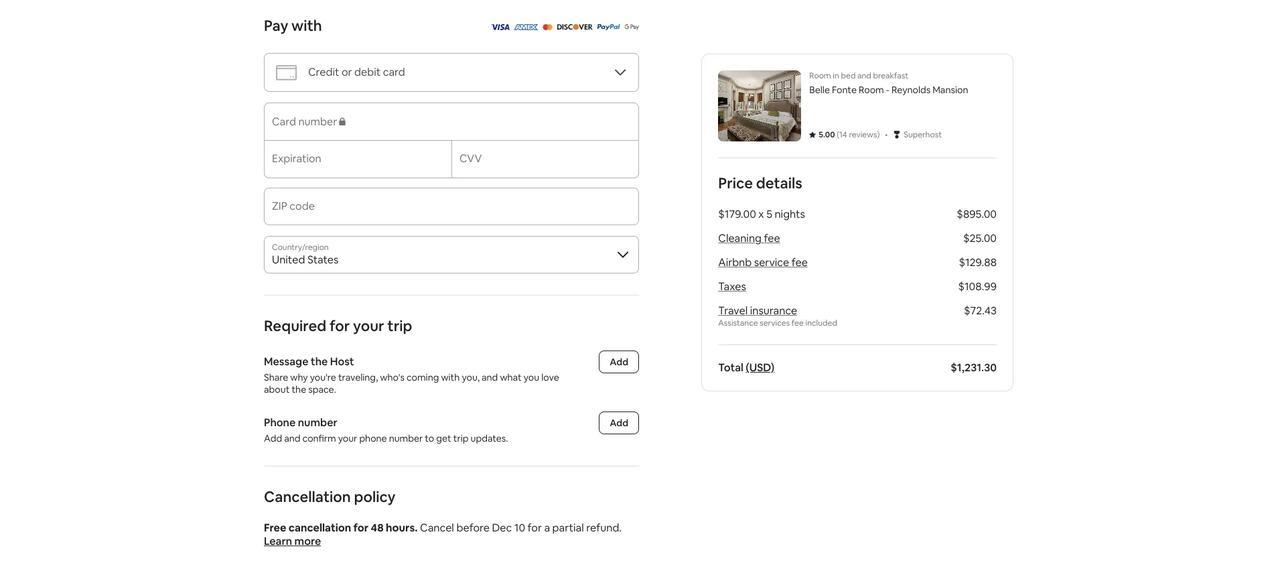 Task type: describe. For each thing, give the bounding box(es) containing it.
google pay image
[[624, 19, 639, 34]]

pay with
[[264, 16, 322, 35]]

dec
[[492, 521, 512, 535]]

assistance services fee included
[[719, 318, 838, 328]]

mansion
[[933, 84, 969, 96]]

0 vertical spatial trip
[[388, 316, 412, 335]]

details
[[757, 174, 803, 192]]

hours.
[[386, 521, 418, 535]]

reviews
[[849, 129, 878, 140]]

0 horizontal spatial number
[[298, 416, 338, 430]]

space.
[[308, 383, 336, 395]]

who's
[[380, 371, 405, 383]]

$129.88
[[959, 255, 997, 269]]

x
[[759, 207, 765, 221]]

5
[[767, 207, 773, 221]]

what
[[500, 371, 522, 383]]

1 horizontal spatial for
[[354, 521, 369, 535]]

1 visa card image from the top
[[490, 19, 510, 34]]

airbnb
[[719, 255, 752, 269]]

superhost
[[904, 129, 942, 140]]

2 horizontal spatial for
[[528, 521, 542, 535]]

5.00 ( 14 reviews )
[[819, 129, 880, 140]]

travel insurance button
[[719, 304, 798, 318]]

more
[[295, 534, 321, 548]]

you
[[524, 371, 540, 383]]

taxes
[[719, 279, 747, 294]]

you,
[[462, 371, 480, 383]]

required for your trip
[[264, 316, 412, 335]]

refund.
[[587, 521, 622, 535]]

insurance
[[750, 304, 798, 318]]

fee for services
[[792, 318, 804, 328]]

free
[[264, 521, 287, 535]]

nights
[[775, 207, 806, 221]]

1 mastercard image from the top
[[543, 19, 553, 34]]

add inside phone number add and confirm your phone number to get trip updates.
[[264, 432, 282, 444]]

phone
[[264, 416, 296, 430]]

why
[[290, 371, 308, 383]]

learn more button
[[264, 534, 321, 548]]

travel insurance
[[719, 304, 798, 318]]

0 vertical spatial your
[[353, 316, 384, 335]]

14
[[840, 129, 848, 140]]

cleaning fee
[[719, 231, 781, 245]]

add for phone number
[[610, 417, 629, 429]]

pay
[[264, 16, 288, 35]]

(usd)
[[746, 361, 775, 375]]

service
[[755, 255, 790, 269]]

cleaning
[[719, 231, 762, 245]]

your inside phone number add and confirm your phone number to get trip updates.
[[338, 432, 357, 444]]

to
[[425, 432, 434, 444]]

message
[[264, 355, 309, 369]]

taxes button
[[719, 279, 747, 294]]

1 horizontal spatial room
[[859, 84, 885, 96]]

$72.43
[[964, 304, 997, 318]]

included
[[806, 318, 838, 328]]

with inside message the host share why you're traveling, who's coming with you, and what you love about the space.
[[441, 371, 460, 383]]

required
[[264, 316, 327, 335]]

travel
[[719, 304, 748, 318]]

breakfast
[[874, 70, 909, 81]]

coming
[[407, 371, 439, 383]]

traveling,
[[338, 371, 378, 383]]

belle
[[810, 84, 830, 96]]

0 horizontal spatial room
[[810, 70, 832, 81]]

fee for service
[[792, 255, 808, 269]]

-
[[887, 84, 890, 96]]

states
[[308, 253, 339, 267]]

add button for phone number
[[599, 412, 639, 434]]

share
[[264, 371, 288, 383]]

)
[[878, 129, 880, 140]]

united states element
[[264, 236, 639, 273]]

airbnb service fee
[[719, 255, 808, 269]]

fonte
[[832, 84, 857, 96]]

•
[[886, 127, 888, 141]]

0 horizontal spatial for
[[330, 316, 350, 335]]

before
[[457, 521, 490, 535]]

american express card image
[[514, 19, 539, 34]]

airbnb service fee button
[[719, 255, 808, 269]]

2 mastercard image from the top
[[543, 24, 553, 30]]

add for message the host
[[610, 356, 629, 368]]

bed
[[841, 70, 856, 81]]



Task type: vqa. For each thing, say whether or not it's contained in the screenshot.
ADD in the 'Phone number Add and confirm your phone number to get trip updates.'
yes



Task type: locate. For each thing, give the bounding box(es) containing it.
None text field
[[272, 205, 631, 218]]

message the host share why you're traveling, who's coming with you, and what you love about the space.
[[264, 355, 562, 395]]

add button for message the host
[[599, 351, 639, 373]]

cancel
[[420, 521, 454, 535]]

debit
[[355, 65, 381, 79]]

mastercard image right american express card image
[[543, 24, 553, 30]]

1 paypal image from the top
[[597, 19, 620, 34]]

for left a at bottom left
[[528, 521, 542, 535]]

2 discover card image from the top
[[557, 24, 593, 30]]

1 horizontal spatial trip
[[454, 432, 469, 444]]

0 vertical spatial the
[[311, 355, 328, 369]]

united states
[[272, 253, 339, 267]]

your
[[353, 316, 384, 335], [338, 432, 357, 444]]

1 vertical spatial the
[[292, 383, 306, 395]]

total (usd)
[[719, 361, 775, 375]]

2 vertical spatial and
[[284, 432, 301, 444]]

$179.00
[[719, 207, 757, 221]]

discover card image right american express card image
[[557, 24, 593, 30]]

1 vertical spatial add button
[[599, 412, 639, 434]]

for up host
[[330, 316, 350, 335]]

updates.
[[471, 432, 508, 444]]

$179.00 x 5 nights
[[719, 207, 806, 221]]

$1,231.30
[[951, 361, 997, 375]]

and down phone
[[284, 432, 301, 444]]

0 vertical spatial fee
[[764, 231, 781, 245]]

and right bed at top right
[[858, 70, 872, 81]]

(usd) button
[[746, 361, 775, 375]]

1 vertical spatial add
[[610, 417, 629, 429]]

1 horizontal spatial and
[[482, 371, 498, 383]]

and inside message the host share why you're traveling, who's coming with you, and what you love about the space.
[[482, 371, 498, 383]]

and for number
[[284, 432, 301, 444]]

2 vertical spatial fee
[[792, 318, 804, 328]]

$895.00
[[957, 207, 997, 221]]

cleaning fee button
[[719, 231, 781, 245]]

mastercard image right american express card icon in the top left of the page
[[543, 19, 553, 34]]

for left 48
[[354, 521, 369, 535]]

number left the to
[[389, 432, 423, 444]]

0 vertical spatial with
[[292, 16, 322, 35]]

0 horizontal spatial the
[[292, 383, 306, 395]]

room in bed and breakfast belle fonte room - reynolds mansion
[[810, 70, 969, 96]]

google pay image
[[624, 24, 639, 30]]

credit or debit card
[[308, 65, 405, 79]]

price details
[[719, 174, 803, 192]]

fee right 'service'
[[792, 255, 808, 269]]

cancellation
[[289, 521, 351, 535]]

get
[[437, 432, 452, 444]]

visa card image
[[490, 19, 510, 34], [490, 24, 510, 30]]

2 horizontal spatial and
[[858, 70, 872, 81]]

card
[[383, 65, 405, 79]]

with right pay
[[292, 16, 322, 35]]

1 vertical spatial number
[[389, 432, 423, 444]]

1 discover card image from the top
[[557, 19, 593, 34]]

$25.00
[[964, 231, 997, 245]]

and
[[858, 70, 872, 81], [482, 371, 498, 383], [284, 432, 301, 444]]

trip up message the host share why you're traveling, who's coming with you, and what you love about the space.
[[388, 316, 412, 335]]

0 vertical spatial number
[[298, 416, 338, 430]]

room left -
[[859, 84, 885, 96]]

2 visa card image from the top
[[490, 24, 510, 30]]

in
[[833, 70, 840, 81]]

you're
[[310, 371, 336, 383]]

0 vertical spatial add
[[610, 356, 629, 368]]

visa card image left american express card icon in the top left of the page
[[490, 19, 510, 34]]

and inside room in bed and breakfast belle fonte room - reynolds mansion
[[858, 70, 872, 81]]

$108.99
[[959, 279, 997, 294]]

confirm
[[303, 432, 336, 444]]

reynolds
[[892, 84, 931, 96]]

credit or debit card button
[[264, 53, 639, 92]]

love
[[542, 371, 559, 383]]

paypal image left google pay image
[[597, 24, 620, 30]]

american express card image
[[514, 24, 539, 30]]

fee up 'service'
[[764, 231, 781, 245]]

fee right services
[[792, 318, 804, 328]]

1 horizontal spatial the
[[311, 355, 328, 369]]

1 vertical spatial room
[[859, 84, 885, 96]]

0 horizontal spatial trip
[[388, 316, 412, 335]]

your up host
[[353, 316, 384, 335]]

2 add button from the top
[[599, 412, 639, 434]]

cancellation policy
[[264, 487, 396, 506]]

1 vertical spatial fee
[[792, 255, 808, 269]]

fee
[[764, 231, 781, 245], [792, 255, 808, 269], [792, 318, 804, 328]]

and right the you,
[[482, 371, 498, 383]]

the up you're
[[311, 355, 328, 369]]

1 vertical spatial with
[[441, 371, 460, 383]]

free cancellation for 48 hours. cancel before dec 10 for a partial refund. learn more
[[264, 521, 622, 548]]

about
[[264, 383, 290, 395]]

1 horizontal spatial with
[[441, 371, 460, 383]]

credit
[[308, 65, 339, 79]]

partial
[[553, 521, 584, 535]]

number up confirm
[[298, 416, 338, 430]]

united
[[272, 253, 305, 267]]

phone number add and confirm your phone number to get trip updates.
[[264, 416, 508, 444]]

1 vertical spatial your
[[338, 432, 357, 444]]

0 horizontal spatial and
[[284, 432, 301, 444]]

services
[[760, 318, 790, 328]]

visa card image left american express card image
[[490, 24, 510, 30]]

1 vertical spatial trip
[[454, 432, 469, 444]]

0 vertical spatial room
[[810, 70, 832, 81]]

paypal image left google pay icon
[[597, 19, 620, 34]]

united states button
[[264, 236, 639, 273]]

the right about
[[292, 383, 306, 395]]

trip inside phone number add and confirm your phone number to get trip updates.
[[454, 432, 469, 444]]

paypal image
[[597, 19, 620, 34], [597, 24, 620, 30]]

mastercard image
[[543, 19, 553, 34], [543, 24, 553, 30]]

learn
[[264, 534, 292, 548]]

or
[[342, 65, 352, 79]]

discover card image right american express card icon in the top left of the page
[[557, 19, 593, 34]]

with left the you,
[[441, 371, 460, 383]]

1 vertical spatial and
[[482, 371, 498, 383]]

0 vertical spatial and
[[858, 70, 872, 81]]

a
[[545, 521, 550, 535]]

2 paypal image from the top
[[597, 24, 620, 30]]

trip right 'get'
[[454, 432, 469, 444]]

price
[[719, 174, 753, 192]]

and inside phone number add and confirm your phone number to get trip updates.
[[284, 432, 301, 444]]

with
[[292, 16, 322, 35], [441, 371, 460, 383]]

discover card image
[[557, 19, 593, 34], [557, 24, 593, 30]]

5.00
[[819, 129, 835, 140]]

2 vertical spatial add
[[264, 432, 282, 444]]

1 horizontal spatial number
[[389, 432, 423, 444]]

0 vertical spatial add button
[[599, 351, 639, 373]]

policy
[[354, 487, 396, 506]]

total
[[719, 361, 744, 375]]

add
[[610, 356, 629, 368], [610, 417, 629, 429], [264, 432, 282, 444]]

the
[[311, 355, 328, 369], [292, 383, 306, 395]]

your left phone
[[338, 432, 357, 444]]

48
[[371, 521, 384, 535]]

1 add button from the top
[[599, 351, 639, 373]]

for
[[330, 316, 350, 335], [354, 521, 369, 535], [528, 521, 542, 535]]

host
[[330, 355, 354, 369]]

assistance
[[719, 318, 758, 328]]

cancellation
[[264, 487, 351, 506]]

trip
[[388, 316, 412, 335], [454, 432, 469, 444]]

room up belle
[[810, 70, 832, 81]]

add button
[[599, 351, 639, 373], [599, 412, 639, 434]]

room
[[810, 70, 832, 81], [859, 84, 885, 96]]

credit card image
[[275, 61, 298, 83]]

phone
[[360, 432, 387, 444]]

(
[[837, 129, 840, 140]]

10
[[515, 521, 526, 535]]

and for in
[[858, 70, 872, 81]]

0 horizontal spatial with
[[292, 16, 322, 35]]



